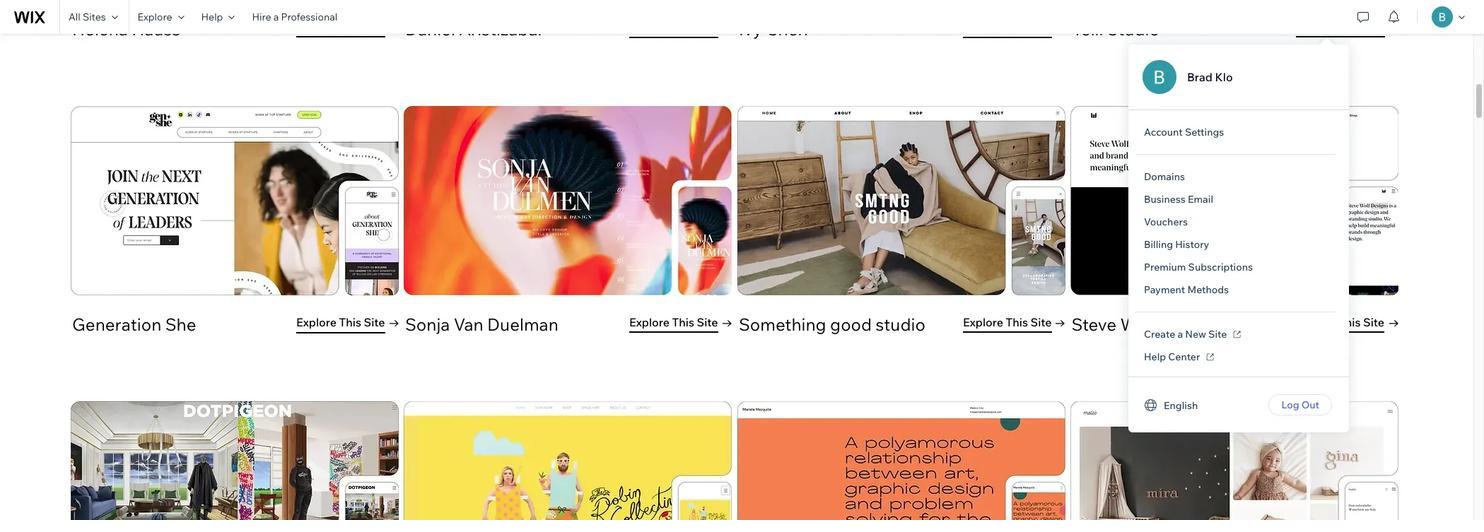 Task type: describe. For each thing, give the bounding box(es) containing it.
site
[[1209, 328, 1228, 341]]

english
[[1164, 399, 1199, 412]]

hire a professional link
[[244, 0, 346, 34]]

help center link
[[1133, 346, 1225, 369]]

business email
[[1145, 193, 1214, 206]]

create
[[1145, 328, 1176, 341]]

account settings link
[[1133, 121, 1236, 144]]

email
[[1189, 193, 1214, 206]]

a for hire
[[274, 11, 279, 23]]

new
[[1186, 328, 1207, 341]]

domains link
[[1133, 166, 1197, 188]]

business email link
[[1133, 188, 1225, 211]]

help for help center
[[1145, 351, 1167, 364]]

out
[[1302, 399, 1320, 412]]

klo
[[1216, 70, 1234, 84]]

create a new site
[[1145, 328, 1228, 341]]

sites
[[83, 11, 106, 23]]

business
[[1145, 193, 1186, 206]]

methods
[[1188, 284, 1230, 296]]

all sites
[[69, 11, 106, 23]]

account settings
[[1145, 126, 1225, 139]]

settings
[[1186, 126, 1225, 139]]

premium subscriptions link
[[1133, 256, 1265, 279]]

subscriptions
[[1189, 261, 1254, 274]]

brad
[[1188, 70, 1213, 84]]

create a new site link
[[1133, 323, 1252, 346]]

hire a professional
[[252, 11, 338, 23]]

billing
[[1145, 238, 1174, 251]]

help for help
[[201, 11, 223, 23]]



Task type: locate. For each thing, give the bounding box(es) containing it.
1 vertical spatial a
[[1178, 328, 1184, 341]]

a for create
[[1178, 328, 1184, 341]]

payment methods
[[1145, 284, 1230, 296]]

a right hire
[[274, 11, 279, 23]]

a
[[274, 11, 279, 23], [1178, 328, 1184, 341]]

all
[[69, 11, 80, 23]]

0 horizontal spatial help
[[201, 11, 223, 23]]

hire
[[252, 11, 271, 23]]

premium
[[1145, 261, 1187, 274]]

brad klo
[[1188, 70, 1234, 84]]

0 vertical spatial a
[[274, 11, 279, 23]]

help left hire
[[201, 11, 223, 23]]

help center
[[1145, 351, 1201, 364]]

explore
[[138, 11, 172, 23]]

help down create
[[1145, 351, 1167, 364]]

log out link
[[1269, 395, 1333, 416]]

1 vertical spatial help
[[1145, 351, 1167, 364]]

premium subscriptions
[[1145, 261, 1254, 274]]

log out
[[1282, 399, 1320, 412]]

professional
[[281, 11, 338, 23]]

account
[[1145, 126, 1183, 139]]

vouchers
[[1145, 216, 1188, 229]]

history
[[1176, 238, 1210, 251]]

a left new
[[1178, 328, 1184, 341]]

billing history link
[[1133, 233, 1221, 256]]

help button
[[193, 0, 244, 34]]

log
[[1282, 399, 1300, 412]]

help
[[201, 11, 223, 23], [1145, 351, 1167, 364]]

1 horizontal spatial a
[[1178, 328, 1184, 341]]

english link
[[1133, 395, 1210, 416]]

billing history
[[1145, 238, 1210, 251]]

0 vertical spatial help
[[201, 11, 223, 23]]

1 horizontal spatial help
[[1145, 351, 1167, 364]]

payment methods link
[[1133, 279, 1241, 301]]

domains
[[1145, 170, 1186, 183]]

vouchers link
[[1133, 211, 1200, 233]]

center
[[1169, 351, 1201, 364]]

help inside "button"
[[201, 11, 223, 23]]

0 horizontal spatial a
[[274, 11, 279, 23]]

payment
[[1145, 284, 1186, 296]]



Task type: vqa. For each thing, say whether or not it's contained in the screenshot.
Sites
yes



